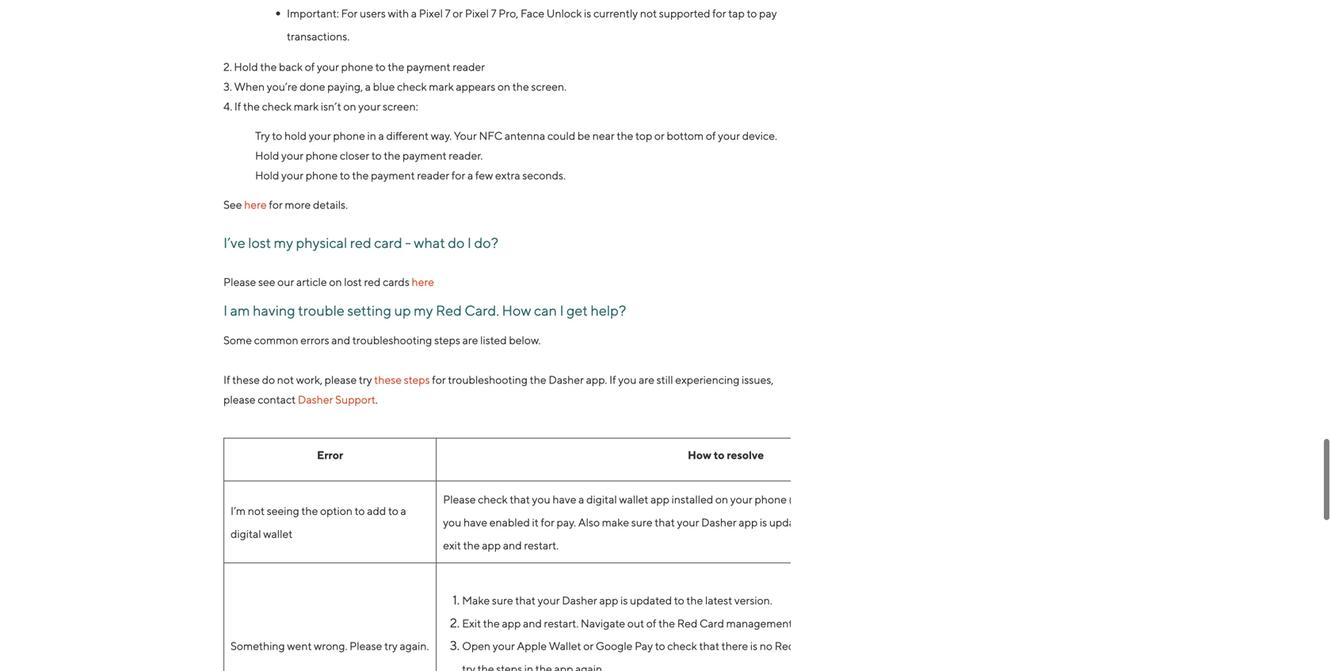Task type: locate. For each thing, give the bounding box(es) containing it.
1 horizontal spatial pixel
[[465, 7, 489, 20]]

see
[[258, 275, 275, 289]]

here link right see
[[244, 198, 267, 211]]

or inside try to hold your phone in a different way. your nfc antenna could be near the top or bottom of your device. hold your phone closer to the payment reader. hold your phone to the payment reader for a few extra seconds.
[[654, 129, 665, 142]]

and left go
[[822, 617, 841, 630]]

2 horizontal spatial of
[[706, 129, 716, 142]]

that down the installed
[[655, 516, 675, 529]]

0 horizontal spatial how
[[502, 302, 531, 319]]

your up the wallet on the bottom of page
[[538, 594, 560, 607]]

check
[[397, 80, 427, 93], [262, 100, 292, 113], [478, 493, 508, 506], [667, 640, 697, 653]]

make
[[462, 594, 490, 607]]

of right bottom at the top of the page
[[706, 129, 716, 142]]

0 vertical spatial restart.
[[524, 539, 559, 552]]

2 horizontal spatial sure
[[978, 493, 1000, 506]]

0 vertical spatial card
[[700, 617, 724, 630]]

there
[[722, 640, 748, 653], [875, 640, 901, 653]]

0 horizontal spatial it
[[532, 516, 539, 529]]

1 horizontal spatial 7
[[491, 7, 497, 20]]

red inside open your apple wallet or google pay to check that there is no red card in there. if there is, remove it and try the steps in the app again.
[[775, 640, 795, 653]]

if inside 2. hold the back of your phone to the payment reader 3. when you're done paying, a blue check mark appears on the screen. 4. if the check mark isn't on your screen:
[[234, 100, 241, 113]]

here
[[244, 198, 267, 211], [412, 275, 434, 289]]

your
[[454, 129, 477, 142]]

that up 'apple' at bottom
[[515, 594, 536, 607]]

or inside open your apple wallet or google pay to check that there is no red card in there. if there is, remove it and try the steps in the app again.
[[583, 640, 594, 653]]

1 horizontal spatial do
[[448, 234, 465, 251]]

reader inside 2. hold the back of your phone to the payment reader 3. when you're done paying, a blue check mark appears on the screen. 4. if the check mark isn't on your screen:
[[453, 60, 485, 73]]

1 vertical spatial troubleshooting
[[448, 373, 528, 386]]

0 horizontal spatial card
[[700, 617, 724, 630]]

dasher inside the ), and make sure you have enabled it for pay. also make sure that your dasher app is updated to the latest version. once you update, exit the app and restart.
[[701, 516, 737, 529]]

2 vertical spatial sure
[[492, 594, 513, 607]]

lost
[[248, 234, 271, 251], [344, 275, 362, 289]]

have inside the ), and make sure you have enabled it for pay. also make sure that your dasher app is updated to the latest version. once you update, exit the app and restart.
[[464, 516, 487, 529]]

wallet left the installed
[[619, 493, 648, 506]]

2 7 from the left
[[491, 7, 497, 20]]

can
[[534, 302, 557, 319]]

restart.
[[524, 539, 559, 552], [544, 617, 579, 630]]

see
[[223, 198, 242, 211]]

red up open your apple wallet or google pay to check that there is no red card in there. if there is, remove it and try the steps in the app again.
[[677, 617, 698, 630]]

1 vertical spatial how
[[688, 449, 711, 462]]

hold down 'try'
[[255, 149, 279, 162]]

updated inside the ), and make sure you have enabled it for pay. also make sure that your dasher app is updated to the latest version. once you update, exit the app and restart.
[[769, 516, 811, 529]]

if right there.
[[866, 640, 873, 653]]

a right "with"
[[411, 7, 417, 20]]

please left see
[[223, 275, 256, 289]]

your
[[317, 60, 339, 73], [358, 100, 381, 113], [309, 129, 331, 142], [718, 129, 740, 142], [281, 149, 304, 162], [281, 169, 304, 182], [730, 493, 753, 506], [677, 516, 699, 529], [538, 594, 560, 607], [493, 640, 515, 653]]

again. down google
[[575, 662, 605, 671]]

0 vertical spatial not
[[640, 7, 657, 20]]

some
[[223, 334, 252, 347]]

digital inside the i'm not seeing the option to add to a digital wallet
[[231, 527, 261, 540]]

back inside 2. hold the back of your phone to the payment reader 3. when you're done paying, a blue check mark appears on the screen. 4. if the check mark isn't on your screen:
[[279, 60, 303, 73]]

i left get
[[560, 302, 564, 319]]

1 vertical spatial wallet
[[263, 527, 293, 540]]

mark
[[429, 80, 454, 93], [294, 100, 319, 113]]

are left still
[[639, 373, 654, 386]]

are left listed
[[462, 334, 478, 347]]

do
[[448, 234, 465, 251], [262, 373, 275, 386]]

dasher left app.
[[549, 373, 584, 386]]

2 horizontal spatial or
[[654, 129, 665, 142]]

0 vertical spatial here link
[[244, 198, 267, 211]]

here link for for more details.
[[244, 198, 267, 211]]

not up contact
[[277, 373, 294, 386]]

of up done
[[305, 60, 315, 73]]

lost right "i've"
[[248, 234, 271, 251]]

reader.
[[449, 149, 483, 162]]

1 vertical spatial latest
[[705, 594, 732, 607]]

troubleshooting down listed
[[448, 373, 528, 386]]

a left blue on the top left
[[365, 80, 371, 93]]

in up the closer
[[367, 129, 376, 142]]

0 vertical spatial or
[[453, 7, 463, 20]]

not right currently
[[640, 7, 657, 20]]

try inside open your apple wallet or google pay to check that there is no red card in there. if there is, remove it and try the steps in the app again.
[[462, 662, 475, 671]]

latest
[[845, 516, 872, 529], [705, 594, 732, 607]]

0 vertical spatial latest
[[845, 516, 872, 529]]

1 vertical spatial digital
[[231, 527, 261, 540]]

check up enabled
[[478, 493, 508, 506]]

still
[[657, 373, 673, 386]]

that inside open your apple wallet or google pay to check that there is no red card in there. if there is, remove it and try the steps in the app again.
[[699, 640, 719, 653]]

1 vertical spatial reader
[[417, 169, 449, 182]]

app
[[651, 493, 670, 506], [739, 516, 758, 529], [482, 539, 501, 552], [599, 594, 618, 607], [502, 617, 521, 630], [554, 662, 573, 671]]

0 horizontal spatial there
[[722, 640, 748, 653]]

your right open
[[493, 640, 515, 653]]

1 vertical spatial it
[[955, 640, 962, 653]]

my right up
[[414, 302, 433, 319]]

dasher inside for troubleshooting the dasher app. if you are still experiencing issues, please contact
[[549, 373, 584, 386]]

1 vertical spatial mark
[[294, 100, 319, 113]]

screen.
[[531, 80, 567, 93]]

1 vertical spatial here
[[412, 275, 434, 289]]

0 horizontal spatial please
[[223, 275, 256, 289]]

again. left open
[[400, 640, 429, 653]]

your down the installed
[[677, 516, 699, 529]]

0 vertical spatial reader
[[453, 60, 485, 73]]

payment up screen:
[[406, 60, 451, 73]]

1 vertical spatial of
[[706, 129, 716, 142]]

you're
[[267, 80, 297, 93]]

page
[[795, 617, 820, 630]]

2 horizontal spatial i
[[560, 302, 564, 319]]

0 vertical spatial try
[[359, 373, 372, 386]]

red
[[350, 234, 371, 251], [364, 275, 381, 289]]

do right what
[[448, 234, 465, 251]]

version. left once
[[874, 516, 912, 529]]

is inside important: for users with a pixel 7 or pixel 7 pro, face unlock is currently not supported for tap to pay transactions.
[[584, 7, 591, 20]]

is down resolve
[[760, 516, 767, 529]]

0 vertical spatial of
[[305, 60, 315, 73]]

to inside the ), and make sure you have enabled it for pay. also make sure that your dasher app is updated to the latest version. once you update, exit the app and restart.
[[813, 516, 824, 529]]

issues,
[[742, 373, 774, 386]]

for inside important: for users with a pixel 7 or pixel 7 pro, face unlock is currently not supported for tap to pay transactions.
[[712, 7, 726, 20]]

1 vertical spatial card
[[797, 640, 822, 653]]

0 horizontal spatial updated
[[630, 594, 672, 607]]

reader down reader.
[[417, 169, 449, 182]]

setting
[[347, 302, 391, 319]]

red left card.
[[436, 302, 462, 319]]

is left no at the right
[[750, 640, 758, 653]]

how up the installed
[[688, 449, 711, 462]]

0 vertical spatial are
[[462, 334, 478, 347]]

dasher
[[549, 373, 584, 386], [298, 393, 333, 406], [701, 516, 737, 529], [562, 594, 597, 607]]

dasher support .
[[298, 393, 378, 406]]

hold up see here for more details.
[[255, 169, 279, 182]]

0 horizontal spatial have
[[464, 516, 487, 529]]

2 these from the left
[[374, 373, 402, 386]]

if right app.
[[609, 373, 616, 386]]

7 right "with"
[[445, 7, 451, 20]]

my
[[274, 234, 293, 251], [414, 302, 433, 319]]

0 horizontal spatial here link
[[244, 198, 267, 211]]

or right the wallet on the bottom of page
[[583, 640, 594, 653]]

my down see here for more details.
[[274, 234, 293, 251]]

check inside open your apple wallet or google pay to check that there is no red card in there. if there is, remove it and try the steps in the app again.
[[667, 640, 697, 653]]

0 vertical spatial back
[[279, 60, 303, 73]]

please left contact
[[223, 393, 256, 406]]

paying,
[[327, 80, 363, 93]]

1 horizontal spatial these
[[374, 373, 402, 386]]

1 these from the left
[[232, 373, 260, 386]]

2 horizontal spatial red
[[775, 640, 795, 653]]

2 horizontal spatial please
[[443, 493, 476, 506]]

troubleshooting down up
[[352, 334, 432, 347]]

below.
[[509, 334, 541, 347]]

1 horizontal spatial latest
[[845, 516, 872, 529]]

1 horizontal spatial reader
[[453, 60, 485, 73]]

please
[[223, 275, 256, 289], [443, 493, 476, 506], [350, 640, 382, 653]]

1 vertical spatial version.
[[734, 594, 772, 607]]

restart. up the wallet on the bottom of page
[[544, 617, 579, 630]]

2 vertical spatial red
[[775, 640, 795, 653]]

try
[[359, 373, 372, 386], [384, 640, 398, 653], [462, 662, 475, 671]]

there.
[[835, 640, 864, 653]]

0 horizontal spatial these
[[232, 373, 260, 386]]

.
[[375, 393, 378, 406]]

there left is,
[[875, 640, 901, 653]]

on right the installed
[[715, 493, 728, 506]]

seeing
[[267, 504, 299, 517]]

1 vertical spatial make
[[602, 516, 629, 529]]

that
[[510, 493, 530, 506], [655, 516, 675, 529], [515, 594, 536, 607], [699, 640, 719, 653]]

experiencing
[[675, 373, 740, 386]]

apple
[[517, 640, 547, 653]]

a inside the i'm not seeing the option to add to a digital wallet
[[401, 504, 406, 517]]

2 vertical spatial not
[[248, 504, 265, 517]]

if inside open your apple wallet or google pay to check that there is no red card in there. if there is, remove it and try the steps in the app again.
[[866, 640, 873, 653]]

latest left once
[[845, 516, 872, 529]]

0 horizontal spatial version.
[[734, 594, 772, 607]]

1 horizontal spatial or
[[583, 640, 594, 653]]

app down resolve
[[739, 516, 758, 529]]

0 horizontal spatial try
[[359, 373, 372, 386]]

2 horizontal spatial try
[[462, 662, 475, 671]]

of right out
[[646, 617, 656, 630]]

your inside the ), and make sure you have enabled it for pay. also make sure that your dasher app is updated to the latest version. once you update, exit the app and restart.
[[677, 516, 699, 529]]

work,
[[296, 373, 323, 386]]

7 left pro,
[[491, 7, 497, 20]]

have left enabled
[[464, 516, 487, 529]]

app inside open your apple wallet or google pay to check that there is no red card in there. if there is, remove it and try the steps in the app again.
[[554, 662, 573, 671]]

0 vertical spatial payment
[[406, 60, 451, 73]]

2 vertical spatial please
[[350, 640, 382, 653]]

here right cards on the left top
[[412, 275, 434, 289]]

1 there from the left
[[722, 640, 748, 653]]

try up support
[[359, 373, 372, 386]]

latest inside the ), and make sure you have enabled it for pay. also make sure that your dasher app is updated to the latest version. once you update, exit the app and restart.
[[845, 516, 872, 529]]

0 horizontal spatial or
[[453, 7, 463, 20]]

i left am at the left
[[223, 302, 228, 319]]

1 vertical spatial here link
[[412, 275, 434, 289]]

and right "remove"
[[964, 640, 983, 653]]

red right no at the right
[[775, 640, 795, 653]]

0 vertical spatial here
[[244, 198, 267, 211]]

how left can
[[502, 302, 531, 319]]

currently
[[593, 7, 638, 20]]

a right the add
[[401, 504, 406, 517]]

you inside for troubleshooting the dasher app. if you are still experiencing issues, please contact
[[618, 373, 637, 386]]

red
[[436, 302, 462, 319], [677, 617, 698, 630], [775, 640, 795, 653]]

unlock
[[547, 7, 582, 20]]

something
[[231, 640, 285, 653]]

for left the pay. at bottom left
[[541, 516, 555, 529]]

0 vertical spatial make
[[949, 493, 976, 506]]

a inside 2. hold the back of your phone to the payment reader 3. when you're done paying, a blue check mark appears on the screen. 4. if the check mark isn't on your screen:
[[365, 80, 371, 93]]

version.
[[874, 516, 912, 529], [734, 594, 772, 607]]

updated up out
[[630, 594, 672, 607]]

0 horizontal spatial my
[[274, 234, 293, 251]]

1 horizontal spatial of
[[646, 617, 656, 630]]

1 horizontal spatial troubleshooting
[[448, 373, 528, 386]]

google
[[596, 640, 633, 653]]

0 horizontal spatial please
[[223, 393, 256, 406]]

0 horizontal spatial are
[[462, 334, 478, 347]]

in inside try to hold your phone in a different way. your nfc antenna could be near the top or bottom of your device. hold your phone closer to the payment reader. hold your phone to the payment reader for a few extra seconds.
[[367, 129, 376, 142]]

pay
[[759, 7, 777, 20]]

1 vertical spatial lost
[[344, 275, 362, 289]]

do?
[[474, 234, 499, 251]]

1 vertical spatial please
[[443, 493, 476, 506]]

also
[[578, 516, 600, 529]]

phone up paying,
[[341, 60, 373, 73]]

see here for more details.
[[223, 198, 348, 211]]

1 horizontal spatial steps
[[434, 334, 460, 347]]

0 horizontal spatial digital
[[231, 527, 261, 540]]

troubleshooting
[[352, 334, 432, 347], [448, 373, 528, 386]]

for down reader.
[[452, 169, 465, 182]]

pixel left pro,
[[465, 7, 489, 20]]

exit
[[443, 539, 461, 552]]

is right unlock
[[584, 7, 591, 20]]

hold right 2.
[[234, 60, 258, 73]]

mark down done
[[294, 100, 319, 113]]

0 vertical spatial again.
[[400, 640, 429, 653]]

it right "remove"
[[955, 640, 962, 653]]

1 vertical spatial sure
[[631, 516, 653, 529]]

of inside try to hold your phone in a different way. your nfc antenna could be near the top or bottom of your device. hold your phone closer to the payment reader. hold your phone to the payment reader for a few extra seconds.
[[706, 129, 716, 142]]

dasher up navigate
[[562, 594, 597, 607]]

2 horizontal spatial steps
[[496, 662, 522, 671]]

have
[[553, 493, 576, 506], [464, 516, 487, 529]]

0 vertical spatial please
[[223, 275, 256, 289]]

app down enabled
[[482, 539, 501, 552]]

in
[[367, 129, 376, 142], [884, 617, 893, 630], [824, 640, 833, 653], [524, 662, 533, 671]]

appears
[[456, 80, 495, 93]]

i left "do?"
[[467, 234, 471, 251]]

1 vertical spatial restart.
[[544, 617, 579, 630]]

card inside open your apple wallet or google pay to check that there is no red card in there. if there is, remove it and try the steps in the app again.
[[797, 640, 822, 653]]

that inside the ), and make sure you have enabled it for pay. also make sure that your dasher app is updated to the latest version. once you update, exit the app and restart.
[[655, 516, 675, 529]]

sure right "make"
[[492, 594, 513, 607]]

1 vertical spatial have
[[464, 516, 487, 529]]

1 horizontal spatial mark
[[429, 80, 454, 93]]

transactions.
[[287, 30, 350, 43]]

1 vertical spatial please
[[223, 393, 256, 406]]

1 horizontal spatial my
[[414, 302, 433, 319]]

and
[[331, 334, 350, 347], [928, 493, 947, 506], [503, 539, 522, 552], [523, 617, 542, 630], [822, 617, 841, 630], [964, 640, 983, 653]]

1 horizontal spatial are
[[639, 373, 654, 386]]

please check that you have a digital wallet app installed on your phone (
[[443, 493, 793, 506]]

hold inside 2. hold the back of your phone to the payment reader 3. when you're done paying, a blue check mark appears on the screen. 4. if the check mark isn't on your screen:
[[234, 60, 258, 73]]

how
[[502, 302, 531, 319], [688, 449, 711, 462]]

phone inside 2. hold the back of your phone to the payment reader 3. when you're done paying, a blue check mark appears on the screen. 4. if the check mark isn't on your screen:
[[341, 60, 373, 73]]

for right these steps "link"
[[432, 373, 446, 386]]

please right wrong.
[[350, 640, 382, 653]]

1 horizontal spatial i
[[467, 234, 471, 251]]

to inside important: for users with a pixel 7 or pixel 7 pro, face unlock is currently not supported for tap to pay transactions.
[[747, 7, 757, 20]]

for inside for troubleshooting the dasher app. if you are still experiencing issues, please contact
[[432, 373, 446, 386]]

phone up details. on the left top of the page
[[306, 169, 338, 182]]

red left cards on the left top
[[364, 275, 381, 289]]

or left pro,
[[453, 7, 463, 20]]

1 vertical spatial again.
[[575, 662, 605, 671]]

0 horizontal spatial red
[[436, 302, 462, 319]]

0 vertical spatial it
[[532, 516, 539, 529]]

1 horizontal spatial again.
[[575, 662, 605, 671]]

extra
[[495, 169, 520, 182]]

there left no at the right
[[722, 640, 748, 653]]

0 vertical spatial digital
[[586, 493, 617, 506]]

nfc
[[479, 129, 503, 142]]

reader inside try to hold your phone in a different way. your nfc antenna could be near the top or bottom of your device. hold your phone closer to the payment reader. hold your phone to the payment reader for a few extra seconds.
[[417, 169, 449, 182]]

-
[[405, 234, 411, 251]]

open your apple wallet or google pay to check that there is no red card in there. if there is, remove it and try the steps in the app again.
[[462, 640, 983, 671]]

1 horizontal spatial not
[[277, 373, 294, 386]]

0 horizontal spatial reader
[[417, 169, 449, 182]]

1 vertical spatial do
[[262, 373, 275, 386]]

do up contact
[[262, 373, 275, 386]]

0 vertical spatial have
[[553, 493, 576, 506]]

article
[[296, 275, 327, 289]]

try down open
[[462, 662, 475, 671]]

the inside the i'm not seeing the option to add to a digital wallet
[[301, 504, 318, 517]]

0 horizontal spatial latest
[[705, 594, 732, 607]]

cards
[[383, 275, 410, 289]]

i
[[467, 234, 471, 251], [223, 302, 228, 319], [560, 302, 564, 319]]

are
[[462, 334, 478, 347], [639, 373, 654, 386]]

here link right cards on the left top
[[412, 275, 434, 289]]

contact
[[258, 393, 296, 406]]

for left 'tap'
[[712, 7, 726, 20]]

1 horizontal spatial red
[[677, 617, 698, 630]]

users
[[360, 7, 386, 20]]



Task type: vqa. For each thing, say whether or not it's contained in the screenshot.
Select
no



Task type: describe. For each thing, give the bounding box(es) containing it.
no
[[760, 640, 773, 653]]

app.
[[586, 373, 607, 386]]

listed
[[480, 334, 507, 347]]

update,
[[964, 516, 1002, 529]]

go
[[843, 617, 856, 630]]

1 vertical spatial updated
[[630, 594, 672, 607]]

is inside the ), and make sure you have enabled it for pay. also make sure that your dasher app is updated to the latest version. once you update, exit the app and restart.
[[760, 516, 767, 529]]

0 horizontal spatial i
[[223, 302, 228, 319]]

resolve
[[727, 449, 764, 462]]

navigate
[[581, 617, 625, 630]]

more
[[285, 198, 311, 211]]

with
[[388, 7, 409, 20]]

supported
[[659, 7, 710, 20]]

2 vertical spatial payment
[[371, 169, 415, 182]]

is inside open your apple wallet or google pay to check that there is no red card in there. if there is, remove it and try the steps in the app again.
[[750, 640, 758, 653]]

to inside open your apple wallet or google pay to check that there is no red card in there. if there is, remove it and try the steps in the app again.
[[655, 640, 665, 653]]

once
[[914, 516, 941, 529]]

trouble
[[298, 302, 345, 319]]

antenna
[[505, 129, 545, 142]]

app left the installed
[[651, 493, 670, 506]]

please for please see our article on lost red cards here
[[223, 275, 256, 289]]

), and make sure you have enabled it for pay. also make sure that your dasher app is updated to the latest version. once you update, exit the app and restart.
[[443, 493, 1002, 552]]

or inside important: for users with a pixel 7 or pixel 7 pro, face unlock is currently not supported for tap to pay transactions.
[[453, 7, 463, 20]]

1 vertical spatial try
[[384, 640, 398, 653]]

it inside open your apple wallet or google pay to check that there is no red card in there. if there is, remove it and try the steps in the app again.
[[955, 640, 962, 653]]

details.
[[313, 198, 348, 211]]

important: for users with a pixel 7 or pixel 7 pro, face unlock is currently not supported for tap to pay transactions.
[[287, 7, 777, 43]]

here link for please see our article on lost red cards here
[[412, 275, 434, 289]]

pro,
[[499, 7, 518, 20]]

open
[[462, 640, 491, 653]]

1 pixel from the left
[[419, 7, 443, 20]]

tap
[[728, 7, 745, 20]]

your right hold
[[309, 129, 331, 142]]

error
[[317, 449, 343, 462]]

2 there from the left
[[875, 640, 901, 653]]

out
[[627, 617, 644, 630]]

troubleshooting inside for troubleshooting the dasher app. if you are still experiencing issues, please contact
[[448, 373, 528, 386]]

i've
[[223, 234, 245, 251]]

1 horizontal spatial digital
[[586, 493, 617, 506]]

1 horizontal spatial back
[[858, 617, 882, 630]]

management
[[726, 617, 793, 630]]

if down some on the left of page
[[223, 373, 230, 386]]

1 horizontal spatial wallet
[[619, 493, 648, 506]]

steps inside open your apple wallet or google pay to check that there is no red card in there. if there is, remove it and try the steps in the app again.
[[496, 662, 522, 671]]

way.
[[431, 129, 452, 142]]

something went wrong. please try again.
[[231, 640, 429, 653]]

0 vertical spatial troubleshooting
[[352, 334, 432, 347]]

1 horizontal spatial sure
[[631, 516, 653, 529]]

the inside for troubleshooting the dasher app. if you are still experiencing issues, please contact
[[530, 373, 546, 386]]

to inside 2. hold the back of your phone to the payment reader 3. when you're done paying, a blue check mark appears on the screen. 4. if the check mark isn't on your screen:
[[375, 60, 386, 73]]

phone left (
[[755, 493, 787, 506]]

of inside 2. hold the back of your phone to the payment reader 3. when you're done paying, a blue check mark appears on the screen. 4. if the check mark isn't on your screen:
[[305, 60, 315, 73]]

app up 'apple' at bottom
[[502, 617, 521, 630]]

i'm not seeing the option to add to a digital wallet
[[231, 504, 406, 540]]

1 vertical spatial payment
[[403, 149, 447, 162]]

version. inside the ), and make sure you have enabled it for pay. also make sure that your dasher app is updated to the latest version. once you update, exit the app and restart.
[[874, 516, 912, 529]]

installed
[[672, 493, 713, 506]]

0 horizontal spatial here
[[244, 198, 267, 211]]

check down the you're at top
[[262, 100, 292, 113]]

1 vertical spatial red
[[677, 617, 698, 630]]

1 horizontal spatial here
[[412, 275, 434, 289]]

on right appears
[[498, 80, 510, 93]]

that up enabled
[[510, 493, 530, 506]]

try
[[255, 129, 270, 142]]

i've lost my physical red card - what do i do?
[[223, 234, 499, 251]]

is up out
[[621, 594, 628, 607]]

done
[[300, 80, 325, 93]]

not inside important: for users with a pixel 7 or pixel 7 pro, face unlock is currently not supported for tap to pay transactions.
[[640, 7, 657, 20]]

help?
[[591, 302, 626, 319]]

and right 'errors'
[[331, 334, 350, 347]]

card.
[[465, 302, 499, 319]]

in down 'apple' at bottom
[[524, 662, 533, 671]]

near
[[592, 129, 615, 142]]

get
[[567, 302, 588, 319]]

wrong.
[[314, 640, 347, 653]]

are inside for troubleshooting the dasher app. if you are still experiencing issues, please contact
[[639, 373, 654, 386]]

),
[[920, 493, 926, 506]]

a left different
[[378, 129, 384, 142]]

blue
[[373, 80, 395, 93]]

face
[[521, 7, 544, 20]]

phone down hold
[[306, 149, 338, 162]]

not inside the i'm not seeing the option to add to a digital wallet
[[248, 504, 265, 517]]

exit the app and restart. navigate out of the red card management page and go back in
[[462, 617, 895, 630]]

bottom
[[667, 129, 704, 142]]

i am having trouble setting up my red card. how can i get help?
[[223, 302, 626, 319]]

dasher down work,
[[298, 393, 333, 406]]

hold
[[284, 129, 307, 142]]

for inside try to hold your phone in a different way. your nfc antenna could be near the top or bottom of your device. hold your phone closer to the payment reader. hold your phone to the payment reader for a few extra seconds.
[[452, 169, 465, 182]]

seconds.
[[522, 169, 566, 182]]

restart. inside the ), and make sure you have enabled it for pay. also make sure that your dasher app is updated to the latest version. once you update, exit the app and restart.
[[524, 539, 559, 552]]

physical
[[296, 234, 347, 251]]

errors
[[300, 334, 329, 347]]

1 horizontal spatial lost
[[344, 275, 362, 289]]

wallet
[[549, 640, 581, 653]]

2. hold the back of your phone to the payment reader 3. when you're done paying, a blue check mark appears on the screen. 4. if the check mark isn't on your screen:
[[223, 60, 567, 113]]

isn't
[[321, 100, 341, 113]]

0 vertical spatial steps
[[434, 334, 460, 347]]

a left the few
[[467, 169, 473, 182]]

some common errors and troubleshooting steps are listed below.
[[223, 334, 541, 347]]

your inside open your apple wallet or google pay to check that there is no red card in there. if there is, remove it and try the steps in the app again.
[[493, 640, 515, 653]]

2.
[[223, 60, 232, 73]]

0 horizontal spatial mark
[[294, 100, 319, 113]]

1 horizontal spatial have
[[553, 493, 576, 506]]

your up the more at the left
[[281, 169, 304, 182]]

(
[[789, 493, 793, 506]]

if inside for troubleshooting the dasher app. if you are still experiencing issues, please contact
[[609, 373, 616, 386]]

for left the more at the left
[[269, 198, 283, 211]]

your down resolve
[[730, 493, 753, 506]]

your down blue on the top left
[[358, 100, 381, 113]]

pay
[[635, 640, 653, 653]]

try to hold your phone in a different way. your nfc antenna could be near the top or bottom of your device. hold your phone closer to the payment reader. hold your phone to the payment reader for a few extra seconds.
[[255, 129, 777, 182]]

it inside the ), and make sure you have enabled it for pay. also make sure that your dasher app is updated to the latest version. once you update, exit the app and restart.
[[532, 516, 539, 529]]

0 vertical spatial red
[[436, 302, 462, 319]]

4.
[[223, 100, 232, 113]]

1 vertical spatial hold
[[255, 149, 279, 162]]

1 vertical spatial my
[[414, 302, 433, 319]]

0 vertical spatial red
[[350, 234, 371, 251]]

and inside open your apple wallet or google pay to check that there is no red card in there. if there is, remove it and try the steps in the app again.
[[964, 640, 983, 653]]

1 horizontal spatial please
[[325, 373, 357, 386]]

please for please check that you have a digital wallet app installed on your phone (
[[443, 493, 476, 506]]

0 horizontal spatial sure
[[492, 594, 513, 607]]

could
[[548, 129, 575, 142]]

make sure that your dasher app is updated to the latest version.
[[462, 594, 774, 607]]

how to resolve
[[688, 449, 764, 462]]

1 vertical spatial steps
[[404, 373, 430, 386]]

1 horizontal spatial make
[[949, 493, 976, 506]]

on right isn't
[[343, 100, 356, 113]]

card
[[374, 234, 402, 251]]

your up done
[[317, 60, 339, 73]]

and down enabled
[[503, 539, 522, 552]]

0 vertical spatial lost
[[248, 234, 271, 251]]

a up 'also'
[[579, 493, 584, 506]]

please see our article on lost red cards here
[[223, 275, 434, 289]]

when
[[234, 80, 265, 93]]

check up screen:
[[397, 80, 427, 93]]

and right the ),
[[928, 493, 947, 506]]

1 horizontal spatial how
[[688, 449, 711, 462]]

important:
[[287, 7, 339, 20]]

your down hold
[[281, 149, 304, 162]]

please inside for troubleshooting the dasher app. if you are still experiencing issues, please contact
[[223, 393, 256, 406]]

again. inside open your apple wallet or google pay to check that there is no red card in there. if there is, remove it and try the steps in the app again.
[[575, 662, 605, 671]]

device.
[[742, 129, 777, 142]]

0 vertical spatial how
[[502, 302, 531, 319]]

on right article
[[329, 275, 342, 289]]

our
[[277, 275, 294, 289]]

2 pixel from the left
[[465, 7, 489, 20]]

for inside the ), and make sure you have enabled it for pay. also make sure that your dasher app is updated to the latest version. once you update, exit the app and restart.
[[541, 516, 555, 529]]

dasher support link
[[298, 393, 375, 406]]

add
[[367, 504, 386, 517]]

payment inside 2. hold the back of your phone to the payment reader 3. when you're done paying, a blue check mark appears on the screen. 4. if the check mark isn't on your screen:
[[406, 60, 451, 73]]

a inside important: for users with a pixel 7 or pixel 7 pro, face unlock is currently not supported for tap to pay transactions.
[[411, 7, 417, 20]]

for
[[341, 7, 358, 20]]

0 vertical spatial mark
[[429, 80, 454, 93]]

up
[[394, 302, 411, 319]]

0 horizontal spatial again.
[[400, 640, 429, 653]]

pay.
[[557, 516, 576, 529]]

app up navigate
[[599, 594, 618, 607]]

and up 'apple' at bottom
[[523, 617, 542, 630]]

2 vertical spatial hold
[[255, 169, 279, 182]]

different
[[386, 129, 429, 142]]

0 vertical spatial my
[[274, 234, 293, 251]]

having
[[253, 302, 295, 319]]

1 7 from the left
[[445, 7, 451, 20]]

common
[[254, 334, 298, 347]]

2 vertical spatial of
[[646, 617, 656, 630]]

enabled
[[490, 516, 530, 529]]

phone up the closer
[[333, 129, 365, 142]]

1 vertical spatial red
[[364, 275, 381, 289]]

wallet inside the i'm not seeing the option to add to a digital wallet
[[263, 527, 293, 540]]

in left there.
[[824, 640, 833, 653]]

in right go
[[884, 617, 893, 630]]

your left "device." on the top right of page
[[718, 129, 740, 142]]

option
[[320, 504, 353, 517]]

1 vertical spatial not
[[277, 373, 294, 386]]

these steps link
[[374, 373, 430, 386]]



